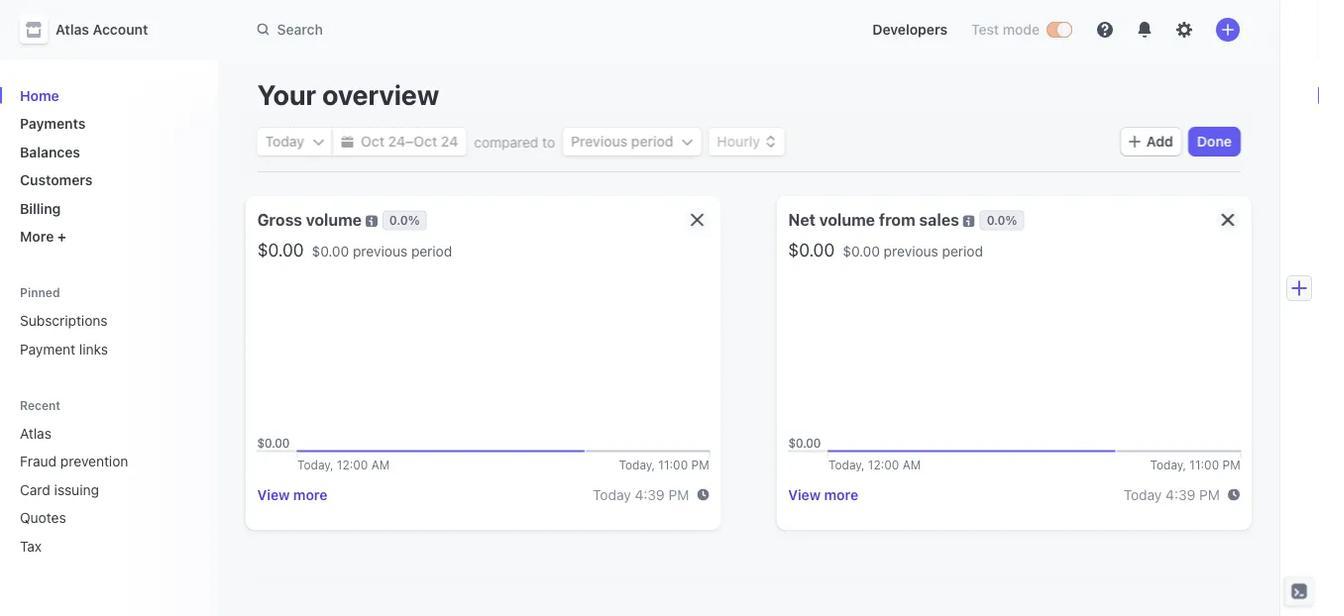 Task type: describe. For each thing, give the bounding box(es) containing it.
compared to
[[474, 134, 556, 150]]

done button
[[1190, 128, 1240, 156]]

fraud prevention
[[20, 454, 128, 470]]

view for gross
[[257, 487, 290, 503]]

previous period
[[571, 133, 674, 150]]

recent element
[[0, 417, 218, 563]]

more for net
[[825, 487, 859, 503]]

your
[[257, 78, 316, 111]]

notifications image
[[1137, 22, 1153, 38]]

overview
[[322, 78, 440, 111]]

today button
[[257, 128, 332, 156]]

customers link
[[12, 164, 202, 196]]

svg image inside today popup button
[[313, 136, 325, 148]]

balances link
[[12, 136, 202, 168]]

atlas for atlas account
[[56, 21, 89, 38]]

period inside popup button
[[632, 133, 674, 150]]

quotes link
[[12, 502, 174, 534]]

card
[[20, 482, 50, 498]]

$0.00 $0.00 previous period for gross volume
[[257, 239, 452, 260]]

previous period button
[[563, 128, 702, 156]]

view more link for net
[[789, 487, 859, 503]]

atlas for atlas
[[20, 425, 52, 442]]

previous for gross volume
[[353, 243, 408, 259]]

prevention
[[60, 454, 128, 470]]

atlas account
[[56, 21, 148, 38]]

1 oct from the left
[[361, 133, 385, 150]]

from
[[879, 211, 916, 230]]

pinned element
[[12, 305, 202, 365]]

more
[[20, 229, 54, 245]]

gross volume
[[257, 211, 362, 230]]

net
[[789, 211, 816, 230]]

pinned navigation links element
[[12, 285, 202, 365]]

payment links
[[20, 341, 108, 357]]

$0.00 down net
[[789, 239, 835, 260]]

test mode
[[972, 21, 1040, 38]]

home link
[[12, 79, 202, 112]]

recent navigation links element
[[0, 397, 218, 563]]

billing
[[20, 200, 61, 217]]

payment
[[20, 341, 75, 357]]

card issuing link
[[12, 474, 174, 506]]

test
[[972, 21, 1000, 38]]

balances
[[20, 144, 80, 160]]

add
[[1147, 133, 1174, 150]]

payments link
[[12, 108, 202, 140]]

volume for gross
[[306, 211, 362, 230]]

add button
[[1121, 128, 1182, 156]]

sales
[[920, 211, 960, 230]]

view more link for gross
[[257, 487, 328, 503]]

Search text field
[[246, 12, 805, 48]]

net volume from sales
[[789, 211, 960, 230]]



Task type: vqa. For each thing, say whether or not it's contained in the screenshot.
the leftmost forms
no



Task type: locate. For each thing, give the bounding box(es) containing it.
developers link
[[865, 14, 956, 46]]

fraud prevention link
[[12, 446, 174, 478]]

period for net volume from sales
[[943, 243, 984, 259]]

today
[[265, 133, 305, 150]]

$0.00 $0.00 previous period down from
[[789, 239, 984, 260]]

2 horizontal spatial period
[[943, 243, 984, 259]]

1 horizontal spatial more
[[825, 487, 859, 503]]

atlas inside recent element
[[20, 425, 52, 442]]

card issuing
[[20, 482, 99, 498]]

volume for net
[[820, 211, 876, 230]]

issuing
[[54, 482, 99, 498]]

1 horizontal spatial 24
[[441, 133, 459, 150]]

1 more from the left
[[293, 487, 328, 503]]

previous for net volume from sales
[[884, 243, 939, 259]]

1 24 from the left
[[389, 133, 406, 150]]

$0.00 down net volume from sales
[[843, 243, 880, 259]]

atlas
[[56, 21, 89, 38], [20, 425, 52, 442]]

1 horizontal spatial volume
[[820, 211, 876, 230]]

more +
[[20, 229, 66, 245]]

subscriptions
[[20, 313, 108, 329]]

24
[[389, 133, 406, 150], [441, 133, 459, 150]]

gross
[[257, 211, 302, 230]]

previous
[[571, 133, 628, 150]]

2 previous from the left
[[884, 243, 939, 259]]

settings image
[[1177, 22, 1193, 38]]

0 horizontal spatial more
[[293, 487, 328, 503]]

svg image right today
[[313, 136, 325, 148]]

0 horizontal spatial view
[[257, 487, 290, 503]]

1 $0.00 $0.00 previous period from the left
[[257, 239, 452, 260]]

atlas account button
[[20, 16, 168, 44]]

2 24 from the left
[[441, 133, 459, 150]]

oct down overview
[[414, 133, 438, 150]]

core navigation links element
[[12, 79, 202, 253]]

period
[[632, 133, 674, 150], [411, 243, 452, 259], [943, 243, 984, 259]]

previous down from
[[884, 243, 939, 259]]

previous down gross volume
[[353, 243, 408, 259]]

quotes
[[20, 510, 66, 527]]

help image
[[1098, 22, 1113, 38]]

atlas link
[[12, 417, 174, 450]]

1 horizontal spatial atlas
[[56, 21, 89, 38]]

done
[[1198, 133, 1232, 150]]

oct
[[361, 133, 385, 150], [414, 133, 438, 150]]

2 $0.00 $0.00 previous period from the left
[[789, 239, 984, 260]]

1 view more link from the left
[[257, 487, 328, 503]]

0 horizontal spatial view more link
[[257, 487, 328, 503]]

1 view from the left
[[257, 487, 290, 503]]

2 volume from the left
[[820, 211, 876, 230]]

0 horizontal spatial period
[[411, 243, 452, 259]]

$0.00
[[257, 239, 304, 260], [789, 239, 835, 260], [312, 243, 349, 259], [843, 243, 880, 259]]

previous
[[353, 243, 408, 259], [884, 243, 939, 259]]

1 horizontal spatial oct
[[414, 133, 438, 150]]

2 more from the left
[[825, 487, 859, 503]]

1 svg image from the left
[[313, 136, 325, 148]]

1 previous from the left
[[353, 243, 408, 259]]

view more
[[257, 487, 328, 503], [789, 487, 859, 503]]

more
[[293, 487, 328, 503], [825, 487, 859, 503]]

developers
[[873, 21, 948, 38]]

oct 24 – oct 24
[[361, 133, 459, 150]]

1 vertical spatial atlas
[[20, 425, 52, 442]]

24 down overview
[[389, 133, 406, 150]]

more for gross
[[293, 487, 328, 503]]

search
[[277, 21, 323, 37]]

view more for net
[[789, 487, 859, 503]]

atlas left account
[[56, 21, 89, 38]]

view
[[257, 487, 290, 503], [789, 487, 821, 503]]

–
[[406, 133, 414, 150]]

svg image down your overview
[[341, 136, 353, 148]]

0 vertical spatial atlas
[[56, 21, 89, 38]]

0 horizontal spatial volume
[[306, 211, 362, 230]]

home
[[20, 87, 59, 104]]

1 horizontal spatial view
[[789, 487, 821, 503]]

volume right gross
[[306, 211, 362, 230]]

to
[[543, 134, 556, 150]]

1 view more from the left
[[257, 487, 328, 503]]

billing link
[[12, 192, 202, 225]]

24 right –
[[441, 133, 459, 150]]

0 horizontal spatial view more
[[257, 487, 328, 503]]

1 horizontal spatial view more link
[[789, 487, 859, 503]]

1 horizontal spatial previous
[[884, 243, 939, 259]]

0 horizontal spatial oct
[[361, 133, 385, 150]]

fraud
[[20, 454, 57, 470]]

$0.00 $0.00 previous period down gross volume
[[257, 239, 452, 260]]

compared
[[474, 134, 539, 150]]

2 view from the left
[[789, 487, 821, 503]]

$0.00 down gross volume
[[312, 243, 349, 259]]

$0.00 $0.00 previous period
[[257, 239, 452, 260], [789, 239, 984, 260]]

mode
[[1003, 21, 1040, 38]]

volume
[[306, 211, 362, 230], [820, 211, 876, 230]]

1 horizontal spatial period
[[632, 133, 674, 150]]

0 horizontal spatial previous
[[353, 243, 408, 259]]

Search search field
[[246, 12, 805, 48]]

$0.00 down gross
[[257, 239, 304, 260]]

period for gross volume
[[411, 243, 452, 259]]

1 horizontal spatial view more
[[789, 487, 859, 503]]

1 horizontal spatial $0.00 $0.00 previous period
[[789, 239, 984, 260]]

account
[[93, 21, 148, 38]]

pinned
[[20, 286, 60, 300]]

atlas up fraud
[[20, 425, 52, 442]]

view more for gross
[[257, 487, 328, 503]]

customers
[[20, 172, 93, 188]]

recent
[[20, 398, 61, 412]]

subscriptions link
[[12, 305, 202, 337]]

view for net
[[789, 487, 821, 503]]

1 horizontal spatial svg image
[[341, 136, 353, 148]]

2 svg image from the left
[[341, 136, 353, 148]]

view more link
[[257, 487, 328, 503], [789, 487, 859, 503]]

0 horizontal spatial svg image
[[313, 136, 325, 148]]

0 horizontal spatial 24
[[389, 133, 406, 150]]

svg image
[[313, 136, 325, 148], [341, 136, 353, 148]]

your overview
[[257, 78, 440, 111]]

toolbar
[[1121, 128, 1240, 156]]

atlas inside button
[[56, 21, 89, 38]]

svg image
[[682, 136, 694, 148]]

1 volume from the left
[[306, 211, 362, 230]]

2 view more from the left
[[789, 487, 859, 503]]

2 oct from the left
[[414, 133, 438, 150]]

0 horizontal spatial atlas
[[20, 425, 52, 442]]

volume right net
[[820, 211, 876, 230]]

payment links link
[[12, 333, 202, 365]]

tax link
[[12, 530, 174, 563]]

+
[[57, 229, 66, 245]]

2 view more link from the left
[[789, 487, 859, 503]]

tax
[[20, 538, 42, 555]]

payments
[[20, 116, 86, 132]]

toolbar containing add
[[1121, 128, 1240, 156]]

oct left –
[[361, 133, 385, 150]]

$0.00 $0.00 previous period for net volume from sales
[[789, 239, 984, 260]]

0 horizontal spatial $0.00 $0.00 previous period
[[257, 239, 452, 260]]

links
[[79, 341, 108, 357]]



